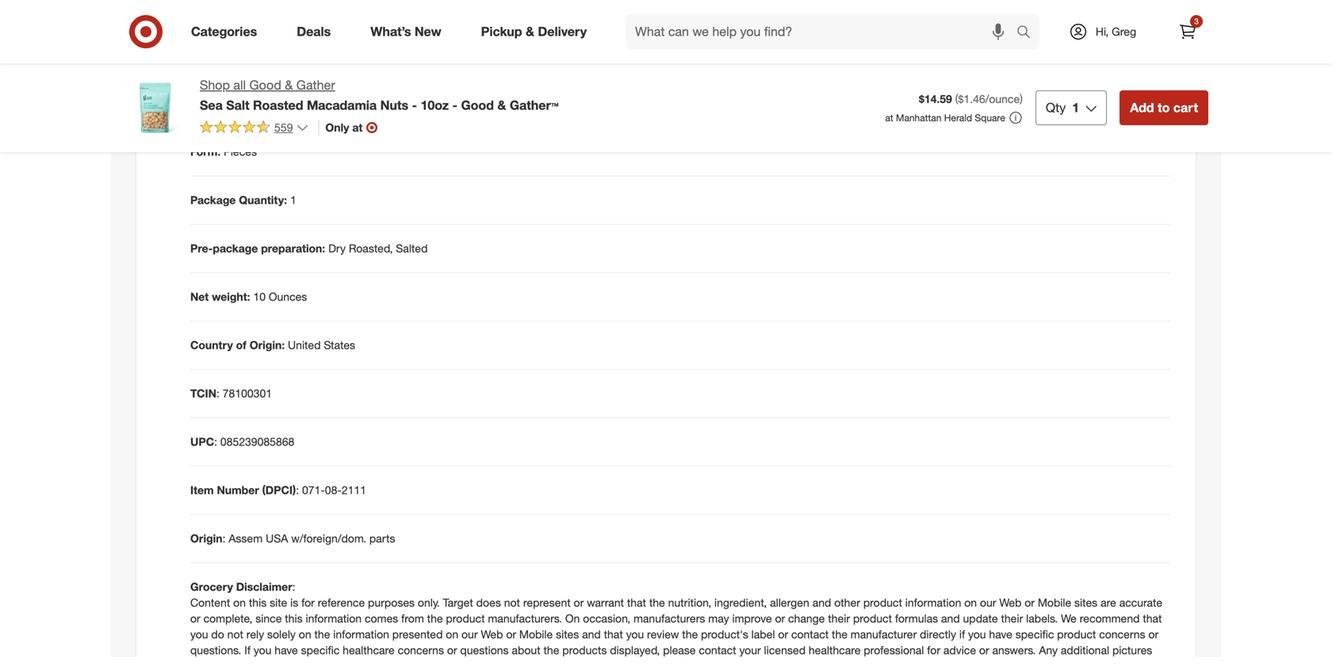 Task type: describe. For each thing, give the bounding box(es) containing it.
0 horizontal spatial at
[[352, 120, 363, 134]]

or up on
[[574, 596, 584, 610]]

to inside button
[[1158, 100, 1170, 115]]

united
[[288, 338, 321, 352]]

reference
[[318, 596, 365, 610]]

1 vertical spatial and
[[941, 612, 960, 626]]

085239085868
[[220, 435, 294, 449]]

salted
[[396, 241, 428, 255]]

1 vertical spatial information
[[306, 612, 362, 626]]

shop all good & gather sea salt roasted macadamia nuts - 10oz - good & gather™
[[200, 77, 559, 113]]

about
[[512, 643, 541, 657]]

2 vertical spatial and
[[582, 628, 601, 641]]

net weight: 10 ounces
[[190, 290, 307, 304]]

78100301
[[223, 387, 272, 400]]

1 vertical spatial web
[[481, 628, 503, 641]]

$14.59 ( $1.46 /ounce )
[[919, 92, 1023, 106]]

gather™
[[510, 97, 559, 113]]

1 horizontal spatial not
[[504, 596, 520, 610]]

search
[[1010, 25, 1048, 41]]

image of sea salt roasted macadamia nuts - 10oz - good & gather™ image
[[124, 76, 187, 140]]

greg
[[1112, 25, 1137, 38]]

rely
[[246, 628, 264, 641]]

1 vertical spatial this
[[285, 612, 303, 626]]

is
[[290, 596, 298, 610]]

0 vertical spatial specific
[[1016, 628, 1054, 641]]

only at
[[325, 120, 363, 134]]

assem
[[229, 532, 263, 546]]

: for 085239085868
[[214, 435, 217, 449]]

complete,
[[203, 612, 252, 626]]

0 horizontal spatial for
[[301, 596, 315, 610]]

on down target
[[446, 628, 458, 641]]

allergen
[[770, 596, 810, 610]]

preparation:
[[261, 241, 325, 255]]

1 vertical spatial specific
[[301, 643, 340, 657]]

or down "accurate" on the right bottom
[[1149, 628, 1159, 641]]

item
[[190, 483, 214, 497]]

target
[[443, 596, 473, 610]]

: for assem
[[222, 532, 226, 546]]

may
[[708, 612, 729, 626]]

manufacturers
[[634, 612, 705, 626]]

cart
[[1174, 100, 1198, 115]]

add to cart button
[[1120, 90, 1209, 125]]

does
[[476, 596, 501, 610]]

solely
[[267, 628, 296, 641]]

origin : assem usa w/foreign/dom. parts
[[190, 532, 395, 546]]

categories link
[[178, 14, 277, 49]]

new
[[415, 24, 441, 39]]

shop
[[200, 77, 230, 93]]

or down allergen
[[775, 612, 785, 626]]

tcin
[[190, 387, 216, 400]]

0 horizontal spatial this
[[249, 596, 267, 610]]

advice
[[944, 643, 976, 657]]

what's new
[[371, 24, 441, 39]]

0 horizontal spatial &
[[285, 77, 293, 93]]

labels.
[[1026, 612, 1058, 626]]

net
[[190, 290, 209, 304]]

pickup & delivery link
[[468, 14, 607, 49]]

1 vertical spatial that
[[1143, 612, 1162, 626]]

grocery
[[190, 580, 233, 594]]

from
[[401, 612, 424, 626]]

hi,
[[1096, 25, 1109, 38]]

origin
[[190, 532, 222, 546]]

we
[[1061, 612, 1077, 626]]

or up "labels."
[[1025, 596, 1035, 610]]

pickup
[[481, 24, 522, 39]]

add to cart
[[1130, 100, 1198, 115]]

deals link
[[283, 14, 351, 49]]

site
[[270, 596, 287, 610]]

0 vertical spatial concerns
[[1099, 628, 1146, 641]]

change
[[788, 612, 825, 626]]

1 horizontal spatial mobile
[[1038, 596, 1072, 610]]

559 link
[[200, 120, 309, 138]]

on
[[565, 612, 580, 626]]

you right if
[[254, 643, 272, 657]]

purposes
[[368, 596, 415, 610]]

0 horizontal spatial sites
[[556, 628, 579, 641]]

if
[[959, 628, 965, 641]]

label
[[752, 628, 775, 641]]

you left do
[[190, 628, 208, 641]]

0 vertical spatial web
[[999, 596, 1022, 610]]

on up update
[[965, 596, 977, 610]]

nuts
[[380, 97, 408, 113]]

1 horizontal spatial at
[[885, 112, 894, 124]]

are
[[1101, 596, 1116, 610]]

roasted,
[[349, 241, 393, 255]]

professional
[[864, 643, 924, 657]]

0 horizontal spatial 1
[[290, 193, 296, 207]]

displayed,
[[610, 643, 660, 657]]

qty 1
[[1046, 100, 1079, 115]]

1 vertical spatial have
[[275, 643, 298, 657]]

on right solely
[[299, 628, 311, 641]]

of for state
[[221, 96, 232, 110]]

state of readiness: ready to eat
[[190, 96, 360, 110]]

state
[[190, 96, 218, 110]]

dry
[[328, 241, 346, 255]]

1 horizontal spatial and
[[813, 596, 831, 610]]

pre-
[[190, 241, 213, 255]]

package
[[213, 241, 258, 255]]

0 vertical spatial sites
[[1075, 596, 1098, 610]]

additional
[[1061, 643, 1110, 657]]

pieces
[[224, 145, 257, 159]]

of for country
[[236, 338, 246, 352]]

0 vertical spatial &
[[526, 24, 534, 39]]

559
[[274, 120, 293, 134]]

any
[[1039, 643, 1058, 657]]

nutrition,
[[668, 596, 711, 610]]

gather
[[296, 77, 335, 93]]

square
[[975, 112, 1006, 124]]

1 horizontal spatial good
[[461, 97, 494, 113]]



Task type: locate. For each thing, give the bounding box(es) containing it.
concerns down recommend at the bottom right of the page
[[1099, 628, 1146, 641]]

questions.
[[190, 643, 241, 657]]

this
[[249, 596, 267, 610], [285, 612, 303, 626]]

0 vertical spatial and
[[813, 596, 831, 610]]

0 horizontal spatial our
[[462, 628, 478, 641]]

hi, greg
[[1096, 25, 1137, 38]]

answers.
[[992, 643, 1036, 657]]

their down other
[[828, 612, 850, 626]]

our up questions
[[462, 628, 478, 641]]

that down "occasion,"
[[604, 628, 623, 641]]

2 their from the left
[[1001, 612, 1023, 626]]

0 horizontal spatial -
[[412, 97, 417, 113]]

0 horizontal spatial to
[[331, 96, 341, 110]]

:
[[216, 387, 220, 400], [214, 435, 217, 449], [296, 483, 299, 497], [222, 532, 226, 546], [292, 580, 295, 594]]

do
[[211, 628, 224, 641]]

for down 'directly'
[[927, 643, 941, 657]]

you right the 'if'
[[968, 628, 986, 641]]

the down reference
[[314, 628, 330, 641]]

0 vertical spatial have
[[989, 628, 1013, 641]]

healthcare down comes
[[343, 643, 395, 657]]

concerns down presented
[[398, 643, 444, 657]]

comes
[[365, 612, 398, 626]]

0 horizontal spatial not
[[227, 628, 243, 641]]

good right 10oz
[[461, 97, 494, 113]]

their
[[828, 612, 850, 626], [1001, 612, 1023, 626]]

0 horizontal spatial of
[[221, 96, 232, 110]]

qty
[[1046, 100, 1066, 115]]

products
[[562, 643, 607, 657]]

deals
[[297, 24, 331, 39]]

1 horizontal spatial healthcare
[[809, 643, 861, 657]]

other
[[834, 596, 860, 610]]

1 vertical spatial contact
[[699, 643, 736, 657]]

readiness:
[[235, 96, 293, 110]]

contact
[[791, 628, 829, 641], [699, 643, 736, 657]]

presented
[[392, 628, 443, 641]]

0 horizontal spatial concerns
[[398, 643, 444, 657]]

1 horizontal spatial this
[[285, 612, 303, 626]]

the down only.
[[427, 612, 443, 626]]

or down manufacturers.
[[506, 628, 516, 641]]

1 horizontal spatial their
[[1001, 612, 1023, 626]]

please
[[663, 643, 696, 657]]

/ounce
[[985, 92, 1020, 106]]

the right about
[[544, 643, 559, 657]]

0 horizontal spatial and
[[582, 628, 601, 641]]

specific down "labels."
[[1016, 628, 1054, 641]]

for
[[301, 596, 315, 610], [927, 643, 941, 657]]

2 horizontal spatial and
[[941, 612, 960, 626]]

represent
[[523, 596, 571, 610]]

0 horizontal spatial good
[[249, 77, 281, 93]]

manufacturers.
[[488, 612, 562, 626]]

eat
[[344, 96, 360, 110]]

pickup & delivery
[[481, 24, 587, 39]]

accurate
[[1120, 596, 1163, 610]]

0 horizontal spatial specific
[[301, 643, 340, 657]]

: inside grocery disclaimer : content on this site is for reference purposes only.  target does not represent or warrant that the nutrition, ingredient, allergen and other product information on our web or mobile sites are accurate or complete, since this information comes from the product manufacturers.  on occasion, manufacturers may improve or change their product formulas and update their labels.  we recommend that you do not rely solely on the information presented on our web or mobile sites and that you review the product's label or contact the manufacturer directly if you have specific product concerns or questions.  if you have specific healthcare concerns or questions about the products displayed, please contact your licensed healthcare professional for advice or answers.  any additional pictu
[[292, 580, 295, 594]]

)
[[1020, 92, 1023, 106]]

$1.46
[[958, 92, 985, 106]]

or up licensed on the bottom right
[[778, 628, 788, 641]]

upc : 085239085868
[[190, 435, 294, 449]]

country of origin: united states
[[190, 338, 355, 352]]

1 healthcare from the left
[[343, 643, 395, 657]]

2 horizontal spatial that
[[1143, 612, 1162, 626]]

1 vertical spatial sites
[[556, 628, 579, 641]]

disclaimer
[[236, 580, 292, 594]]

your
[[739, 643, 761, 657]]

formulas
[[895, 612, 938, 626]]

tcin : 78100301
[[190, 387, 272, 400]]

: for 78100301
[[216, 387, 220, 400]]

: left assem on the left of page
[[222, 532, 226, 546]]

or down content
[[190, 612, 200, 626]]

of left origin:
[[236, 338, 246, 352]]

0 horizontal spatial their
[[828, 612, 850, 626]]

3
[[1194, 16, 1199, 26]]

0 horizontal spatial healthcare
[[343, 643, 395, 657]]

web up answers.
[[999, 596, 1022, 610]]

contact down change
[[791, 628, 829, 641]]

item number (dpci) : 071-08-2111
[[190, 483, 366, 497]]

questions
[[460, 643, 509, 657]]

package
[[190, 193, 236, 207]]

1 horizontal spatial that
[[627, 596, 646, 610]]

1 right quantity:
[[290, 193, 296, 207]]

1 horizontal spatial to
[[1158, 100, 1170, 115]]

parts
[[369, 532, 395, 546]]

1 their from the left
[[828, 612, 850, 626]]

origin:
[[250, 338, 285, 352]]

1 - from the left
[[412, 97, 417, 113]]

&
[[526, 24, 534, 39], [285, 77, 293, 93], [498, 97, 506, 113]]

concerns
[[1099, 628, 1146, 641], [398, 643, 444, 657]]

have
[[989, 628, 1013, 641], [275, 643, 298, 657]]

at right only
[[352, 120, 363, 134]]

our up update
[[980, 596, 996, 610]]

manufacturer
[[851, 628, 917, 641]]

improve
[[732, 612, 772, 626]]

categories
[[191, 24, 257, 39]]

salt
[[226, 97, 249, 113]]

or left questions
[[447, 643, 457, 657]]

2 vertical spatial information
[[333, 628, 389, 641]]

this down disclaimer
[[249, 596, 267, 610]]

sites down on
[[556, 628, 579, 641]]

: left 085239085868
[[214, 435, 217, 449]]

information down comes
[[333, 628, 389, 641]]

1
[[1072, 100, 1079, 115], [290, 193, 296, 207]]

1 vertical spatial &
[[285, 77, 293, 93]]

0 vertical spatial this
[[249, 596, 267, 610]]

for right is
[[301, 596, 315, 610]]

information up formulas
[[905, 596, 961, 610]]

this down is
[[285, 612, 303, 626]]

: up is
[[292, 580, 295, 594]]

mobile up "labels."
[[1038, 596, 1072, 610]]

0 vertical spatial not
[[504, 596, 520, 610]]

at left the manhattan on the right top of the page
[[885, 112, 894, 124]]

0 vertical spatial mobile
[[1038, 596, 1072, 610]]

and up change
[[813, 596, 831, 610]]

only
[[325, 120, 349, 134]]

: left 071-
[[296, 483, 299, 497]]

1 horizontal spatial have
[[989, 628, 1013, 641]]

warrant
[[587, 596, 624, 610]]

- right nuts
[[412, 97, 417, 113]]

the up manufacturers
[[649, 596, 665, 610]]

1 vertical spatial concerns
[[398, 643, 444, 657]]

country
[[190, 338, 233, 352]]

form:
[[190, 145, 221, 159]]

0 horizontal spatial that
[[604, 628, 623, 641]]

weight:
[[212, 290, 250, 304]]

1 vertical spatial mobile
[[519, 628, 553, 641]]

1 vertical spatial not
[[227, 628, 243, 641]]

delivery
[[538, 24, 587, 39]]

2 healthcare from the left
[[809, 643, 861, 657]]

& right "pickup"
[[526, 24, 534, 39]]

roasted
[[253, 97, 303, 113]]

0 horizontal spatial have
[[275, 643, 298, 657]]

0 vertical spatial information
[[905, 596, 961, 610]]

0 horizontal spatial contact
[[699, 643, 736, 657]]

add
[[1130, 100, 1154, 115]]

(dpci)
[[262, 483, 296, 497]]

& left gather™
[[498, 97, 506, 113]]

information down reference
[[306, 612, 362, 626]]

the down other
[[832, 628, 848, 641]]

have up answers.
[[989, 628, 1013, 641]]

have down solely
[[275, 643, 298, 657]]

08-
[[325, 483, 342, 497]]

2 vertical spatial that
[[604, 628, 623, 641]]

1 horizontal spatial for
[[927, 643, 941, 657]]

0 horizontal spatial web
[[481, 628, 503, 641]]

since
[[256, 612, 282, 626]]

web up questions
[[481, 628, 503, 641]]

search button
[[1010, 14, 1048, 52]]

or right advice
[[979, 643, 989, 657]]

: left '78100301'
[[216, 387, 220, 400]]

of down shop
[[221, 96, 232, 110]]

number
[[217, 483, 259, 497]]

specific down reference
[[301, 643, 340, 657]]

sites left are
[[1075, 596, 1098, 610]]

1 vertical spatial 1
[[290, 193, 296, 207]]

manhattan
[[896, 112, 942, 124]]

contact down product's
[[699, 643, 736, 657]]

1 horizontal spatial our
[[980, 596, 996, 610]]

ingredient,
[[715, 596, 767, 610]]

what's
[[371, 24, 411, 39]]

content
[[190, 596, 230, 610]]

1 right qty on the right top
[[1072, 100, 1079, 115]]

good up readiness:
[[249, 77, 281, 93]]

web
[[999, 596, 1022, 610], [481, 628, 503, 641]]

0 vertical spatial our
[[980, 596, 996, 610]]

0 vertical spatial for
[[301, 596, 315, 610]]

1 vertical spatial for
[[927, 643, 941, 657]]

their left "labels."
[[1001, 612, 1023, 626]]

good
[[249, 77, 281, 93], [461, 97, 494, 113]]

mobile
[[1038, 596, 1072, 610], [519, 628, 553, 641]]

pre-package preparation: dry roasted, salted
[[190, 241, 428, 255]]

not up manufacturers.
[[504, 596, 520, 610]]

that down "accurate" on the right bottom
[[1143, 612, 1162, 626]]

the
[[649, 596, 665, 610], [427, 612, 443, 626], [314, 628, 330, 641], [682, 628, 698, 641], [832, 628, 848, 641], [544, 643, 559, 657]]

the up please at bottom
[[682, 628, 698, 641]]

healthcare down change
[[809, 643, 861, 657]]

2111
[[342, 483, 366, 497]]

mobile up about
[[519, 628, 553, 641]]

1 horizontal spatial web
[[999, 596, 1022, 610]]

to right add
[[1158, 100, 1170, 115]]

usa
[[266, 532, 288, 546]]

- right 10oz
[[452, 97, 458, 113]]

3 link
[[1171, 14, 1205, 49]]

1 horizontal spatial -
[[452, 97, 458, 113]]

licensed
[[764, 643, 806, 657]]

& up roasted
[[285, 77, 293, 93]]

sites
[[1075, 596, 1098, 610], [556, 628, 579, 641]]

1 horizontal spatial contact
[[791, 628, 829, 641]]

not down complete,
[[227, 628, 243, 641]]

and up the 'if'
[[941, 612, 960, 626]]

review
[[647, 628, 679, 641]]

or
[[574, 596, 584, 610], [1025, 596, 1035, 610], [190, 612, 200, 626], [775, 612, 785, 626], [506, 628, 516, 641], [778, 628, 788, 641], [1149, 628, 1159, 641], [447, 643, 457, 657], [979, 643, 989, 657]]

and up products
[[582, 628, 601, 641]]

1 horizontal spatial concerns
[[1099, 628, 1146, 641]]

directly
[[920, 628, 956, 641]]

1 vertical spatial our
[[462, 628, 478, 641]]

occasion,
[[583, 612, 631, 626]]

0 vertical spatial contact
[[791, 628, 829, 641]]

1 vertical spatial of
[[236, 338, 246, 352]]

What can we help you find? suggestions appear below search field
[[626, 14, 1021, 49]]

to left eat
[[331, 96, 341, 110]]

2 - from the left
[[452, 97, 458, 113]]

1 horizontal spatial of
[[236, 338, 246, 352]]

on up complete,
[[233, 596, 246, 610]]

you up displayed,
[[626, 628, 644, 641]]

1 horizontal spatial specific
[[1016, 628, 1054, 641]]

0 vertical spatial 1
[[1072, 100, 1079, 115]]

upc
[[190, 435, 214, 449]]

0 horizontal spatial mobile
[[519, 628, 553, 641]]

0 vertical spatial good
[[249, 77, 281, 93]]

2 horizontal spatial &
[[526, 24, 534, 39]]

(
[[955, 92, 958, 106]]

0 vertical spatial that
[[627, 596, 646, 610]]

on
[[233, 596, 246, 610], [965, 596, 977, 610], [299, 628, 311, 641], [446, 628, 458, 641]]

0 vertical spatial of
[[221, 96, 232, 110]]

1 vertical spatial good
[[461, 97, 494, 113]]

package quantity: 1
[[190, 193, 296, 207]]

sea
[[200, 97, 223, 113]]

1 horizontal spatial sites
[[1075, 596, 1098, 610]]

2 vertical spatial &
[[498, 97, 506, 113]]

that right warrant
[[627, 596, 646, 610]]

1 horizontal spatial 1
[[1072, 100, 1079, 115]]

1 horizontal spatial &
[[498, 97, 506, 113]]



Task type: vqa. For each thing, say whether or not it's contained in the screenshot.
package
yes



